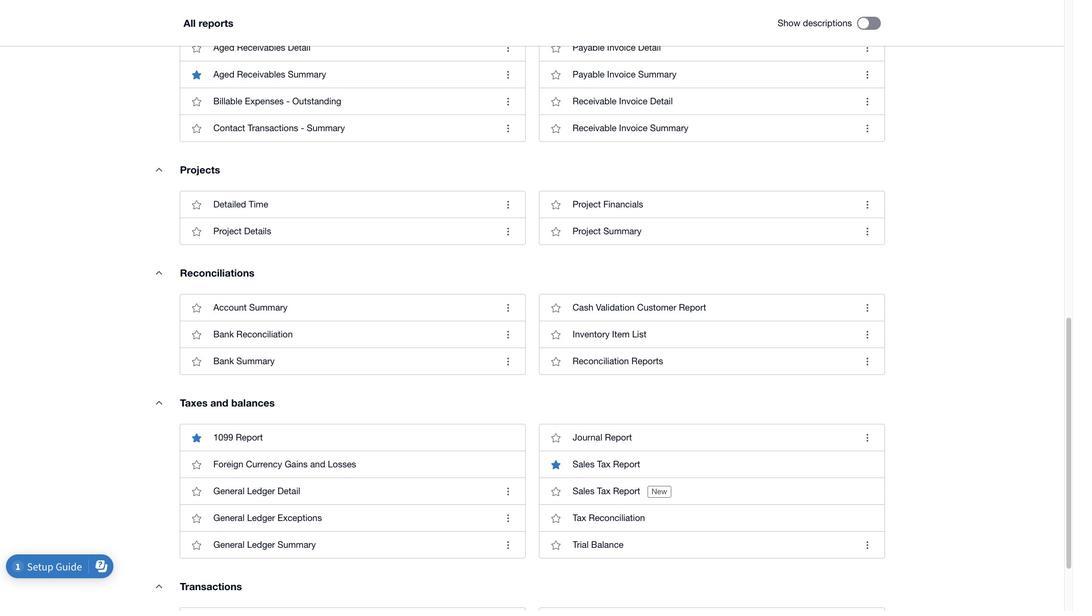 Task type: describe. For each thing, give the bounding box(es) containing it.
contact transactions - summary link
[[180, 115, 525, 142]]

more options image for receivable invoice summary
[[855, 117, 879, 140]]

detail for general ledger detail
[[278, 487, 300, 497]]

item
[[612, 330, 630, 340]]

journal report
[[573, 433, 632, 443]]

show descriptions
[[778, 18, 852, 28]]

summary right "payables"
[[276, 16, 314, 26]]

validation
[[596, 303, 635, 313]]

1099
[[213, 433, 233, 443]]

balances
[[231, 397, 275, 410]]

more options image for payable invoice summary
[[855, 63, 879, 87]]

balance
[[591, 540, 624, 550]]

1099 report link
[[180, 425, 525, 451]]

1 vertical spatial transactions
[[180, 581, 242, 593]]

account summary
[[213, 303, 287, 313]]

account
[[213, 303, 247, 313]]

favorite image for tax reconciliation
[[544, 507, 568, 531]]

detail for payable invoice detail
[[638, 43, 661, 53]]

reconciliation for tax
[[589, 513, 645, 524]]

inventory item list
[[573, 330, 646, 340]]

more options image for payable invoice detail
[[855, 36, 879, 60]]

reconciliation reports
[[573, 356, 663, 367]]

bank for bank summary
[[213, 356, 234, 367]]

receivables for summary
[[237, 69, 285, 80]]

general ledger summary
[[213, 540, 316, 550]]

favorite image for trial balance
[[544, 534, 568, 558]]

aged receivables detail link
[[180, 34, 525, 61]]

more options image for general ledger exceptions
[[496, 507, 520, 531]]

1 sales tax report from the top
[[573, 460, 640, 470]]

- for transactions
[[301, 123, 304, 133]]

billable
[[213, 96, 242, 106]]

project details
[[213, 226, 271, 236]]

reports
[[631, 356, 663, 367]]

project for project details
[[213, 226, 242, 236]]

journal report link
[[539, 425, 884, 451]]

1 vertical spatial tax
[[597, 487, 611, 497]]

detailed
[[213, 199, 246, 210]]

more options image for reconciliation reports
[[855, 350, 879, 374]]

reports
[[199, 17, 233, 29]]

summary inside "link"
[[307, 123, 345, 133]]

favorite image for journal report
[[544, 426, 568, 450]]

more options image for journal report
[[855, 426, 879, 450]]

favorite image for payable invoice summary
[[544, 63, 568, 87]]

foreign currency gains and losses link
[[180, 451, 525, 478]]

favorite image for project summary
[[544, 220, 568, 244]]

favorite image for aged receivables detail
[[185, 36, 209, 60]]

aged payables summary link
[[180, 7, 525, 34]]

summary down the bank reconciliation
[[236, 356, 275, 367]]

remove favorite image for sales tax report
[[544, 453, 568, 477]]

report inside 'sales tax report' link
[[613, 460, 640, 470]]

detailed time link
[[180, 192, 525, 218]]

all
[[184, 17, 196, 29]]

favorite image for general ledger detail
[[185, 480, 209, 504]]

trial balance
[[573, 540, 624, 550]]

customer
[[637, 303, 676, 313]]

favorite image for general ledger exceptions
[[185, 507, 209, 531]]

favorite image for bank reconciliation
[[185, 323, 209, 347]]

general ledger detail link
[[180, 478, 525, 505]]

expenses
[[245, 96, 284, 106]]

more options image for receivable invoice detail
[[855, 90, 879, 114]]

report up tax reconciliation
[[613, 487, 640, 497]]

aged for aged receivables detail
[[213, 43, 234, 53]]

general ledger exceptions link
[[180, 505, 525, 532]]

cash
[[573, 303, 593, 313]]

aged payables summary
[[213, 16, 314, 26]]

detail for receivable invoice detail
[[650, 96, 673, 106]]

favorite image for foreign currency gains and losses
[[185, 453, 209, 477]]

general for general ledger exceptions
[[213, 513, 245, 524]]

general for general ledger summary
[[213, 540, 245, 550]]

time
[[249, 199, 268, 210]]

cash validation customer report
[[573, 303, 706, 313]]

contact transactions - summary
[[213, 123, 345, 133]]

bank for bank reconciliation
[[213, 330, 234, 340]]

favorite image for project financials
[[544, 193, 568, 217]]

reconciliations
[[180, 267, 254, 279]]

general ledger detail
[[213, 487, 300, 497]]

receivable for receivable invoice detail
[[573, 96, 617, 106]]

aged receivables summary link
[[180, 61, 525, 88]]

inventory item list link
[[539, 321, 884, 348]]

bank summary link
[[180, 348, 525, 375]]

summary up outstanding
[[288, 69, 326, 80]]

favorite image for project details
[[185, 220, 209, 244]]

more options image for bank reconciliation
[[496, 323, 520, 347]]

project for project summary
[[573, 226, 601, 236]]

account summary link
[[180, 295, 525, 321]]

favorite image for bank summary
[[185, 350, 209, 374]]

billable expenses - outstanding link
[[180, 88, 525, 115]]

- for expenses
[[286, 96, 290, 106]]

aged for aged receivables summary
[[213, 69, 234, 80]]

journal
[[573, 433, 602, 443]]

aged receivables summary
[[213, 69, 326, 80]]

tax inside "tax reconciliation" link
[[573, 513, 586, 524]]

more options image for contact transactions - summary
[[496, 117, 520, 140]]

more options image for account summary
[[496, 296, 520, 320]]

receivables for detail
[[237, 43, 285, 53]]

more options image for aged receivables detail
[[496, 36, 520, 60]]

payable invoice detail
[[573, 43, 661, 53]]

remove favorite image for aged receivables summary
[[185, 63, 209, 87]]

general ledger exceptions
[[213, 513, 322, 524]]

show
[[778, 18, 800, 28]]

detailed time
[[213, 199, 268, 210]]

receivable for receivable invoice summary
[[573, 123, 617, 133]]

payables
[[237, 16, 273, 26]]

report inside journal report 'link'
[[605, 433, 632, 443]]

cash validation customer report link
[[539, 295, 884, 321]]

summary down receivable invoice detail link
[[650, 123, 688, 133]]

summary down financials
[[603, 226, 642, 236]]

more options image for general ledger summary
[[496, 534, 520, 558]]

favorite image for account summary
[[185, 296, 209, 320]]

favorite image for billable expenses - outstanding
[[185, 90, 209, 114]]

report inside cash validation customer report link
[[679, 303, 706, 313]]

more options image for general ledger detail
[[496, 480, 520, 504]]

project financials link
[[539, 192, 884, 218]]



Task type: vqa. For each thing, say whether or not it's contained in the screenshot.
banner
no



Task type: locate. For each thing, give the bounding box(es) containing it.
-
[[286, 96, 290, 106], [301, 123, 304, 133]]

0 horizontal spatial and
[[210, 397, 228, 410]]

contact
[[213, 123, 245, 133]]

summary down exceptions
[[278, 540, 316, 550]]

financials
[[603, 199, 643, 210]]

favorite image inside the bank summary link
[[185, 350, 209, 374]]

1 vertical spatial ledger
[[247, 513, 275, 524]]

and right taxes
[[210, 397, 228, 410]]

more options image inside inventory item list link
[[855, 323, 879, 347]]

0 vertical spatial ledger
[[247, 487, 275, 497]]

project inside project financials 'link'
[[573, 199, 601, 210]]

0 vertical spatial aged
[[213, 16, 234, 26]]

summary up the bank reconciliation
[[249, 303, 287, 313]]

detail up aged receivables summary
[[288, 43, 310, 53]]

project up 'project summary' at the right top
[[573, 199, 601, 210]]

favorite image inside payable invoice detail link
[[544, 36, 568, 60]]

payable invoice detail link
[[539, 34, 884, 61]]

favorite image inside billable expenses - outstanding link
[[185, 90, 209, 114]]

foreign
[[213, 460, 243, 470]]

summary
[[276, 16, 314, 26], [288, 69, 326, 80], [638, 69, 676, 80], [307, 123, 345, 133], [650, 123, 688, 133], [603, 226, 642, 236], [249, 303, 287, 313], [236, 356, 275, 367], [278, 540, 316, 550]]

receivables down the aged receivables detail
[[237, 69, 285, 80]]

favorite image for contact transactions - summary
[[185, 117, 209, 140]]

outstanding
[[292, 96, 341, 106]]

1 general from the top
[[213, 487, 245, 497]]

payable
[[573, 43, 605, 53], [573, 69, 605, 80]]

more options image inside bank reconciliation link
[[496, 323, 520, 347]]

billable expenses - outstanding
[[213, 96, 341, 106]]

1 horizontal spatial transactions
[[248, 123, 298, 133]]

sales down journal
[[573, 460, 595, 470]]

more options image inside journal report 'link'
[[855, 426, 879, 450]]

2 vertical spatial aged
[[213, 69, 234, 80]]

ledger for summary
[[247, 540, 275, 550]]

list
[[632, 330, 646, 340]]

tax up tax reconciliation
[[597, 487, 611, 497]]

aged receivables detail
[[213, 43, 310, 53]]

aged for aged payables summary
[[213, 16, 234, 26]]

reconciliation
[[236, 330, 293, 340], [573, 356, 629, 367], [589, 513, 645, 524]]

sales up tax reconciliation
[[573, 487, 595, 497]]

reconciliation for bank
[[236, 330, 293, 340]]

general down general ledger exceptions on the left
[[213, 540, 245, 550]]

receivable invoice summary link
[[539, 115, 884, 142]]

1 vertical spatial receivable
[[573, 123, 617, 133]]

- inside "link"
[[301, 123, 304, 133]]

favorite image for general ledger summary
[[185, 534, 209, 558]]

0 horizontal spatial remove favorite image
[[185, 63, 209, 87]]

more options image
[[496, 36, 520, 60], [855, 36, 879, 60], [496, 63, 520, 87], [855, 90, 879, 114], [855, 220, 879, 244], [496, 296, 520, 320], [855, 296, 879, 320], [496, 350, 520, 374], [855, 350, 879, 374], [855, 534, 879, 558]]

summary down outstanding
[[307, 123, 345, 133]]

receivable
[[573, 96, 617, 106], [573, 123, 617, 133]]

project summary link
[[539, 218, 884, 245]]

reconciliation up the balance at the bottom right of the page
[[589, 513, 645, 524]]

more options image for detailed time
[[496, 193, 520, 217]]

2 aged from the top
[[213, 43, 234, 53]]

favorite image
[[185, 36, 209, 60], [544, 63, 568, 87], [544, 90, 568, 114], [544, 117, 568, 140], [544, 193, 568, 217], [185, 296, 209, 320], [544, 350, 568, 374], [544, 426, 568, 450], [185, 453, 209, 477], [185, 480, 209, 504], [185, 507, 209, 531]]

invoice up payable invoice summary
[[607, 43, 636, 53]]

project down 'detailed'
[[213, 226, 242, 236]]

3 general from the top
[[213, 540, 245, 550]]

project financials
[[573, 199, 643, 210]]

payable invoice summary link
[[539, 61, 884, 88]]

more options image inside payable invoice summary link
[[855, 63, 879, 87]]

tax up trial
[[573, 513, 586, 524]]

detail inside general ledger detail link
[[278, 487, 300, 497]]

favorite image inside project summary link
[[544, 220, 568, 244]]

2 ledger from the top
[[247, 513, 275, 524]]

more options image inside project details link
[[496, 220, 520, 244]]

bank down the bank reconciliation
[[213, 356, 234, 367]]

2 sales tax report from the top
[[573, 487, 640, 497]]

taxes
[[180, 397, 208, 410]]

favorite image inside cash validation customer report link
[[544, 296, 568, 320]]

general
[[213, 487, 245, 497], [213, 513, 245, 524], [213, 540, 245, 550]]

aged down reports
[[213, 43, 234, 53]]

project inside project details link
[[213, 226, 242, 236]]

receivables
[[237, 43, 285, 53], [237, 69, 285, 80]]

payable invoice summary
[[573, 69, 676, 80]]

general inside the general ledger exceptions link
[[213, 513, 245, 524]]

1 horizontal spatial and
[[310, 460, 325, 470]]

detail for aged receivables detail
[[288, 43, 310, 53]]

1 bank from the top
[[213, 330, 234, 340]]

- down outstanding
[[301, 123, 304, 133]]

2 vertical spatial tax
[[573, 513, 586, 524]]

favorite image for reconciliation reports
[[544, 350, 568, 374]]

1 payable from the top
[[573, 43, 605, 53]]

reconciliation down account summary
[[236, 330, 293, 340]]

receivable invoice summary
[[573, 123, 688, 133]]

more options image for project summary
[[855, 220, 879, 244]]

favorite image inside trial balance "link"
[[544, 534, 568, 558]]

expand report group image for projects
[[147, 158, 171, 182]]

more options image inside detailed time link
[[496, 193, 520, 217]]

report up inventory item list link
[[679, 303, 706, 313]]

favorite image inside inventory item list link
[[544, 323, 568, 347]]

2 vertical spatial reconciliation
[[589, 513, 645, 524]]

report inside '1099 report' link
[[236, 433, 263, 443]]

0 vertical spatial -
[[286, 96, 290, 106]]

expand report group image
[[147, 158, 171, 182], [147, 261, 171, 285], [147, 391, 171, 415], [147, 575, 171, 599]]

receivable invoice detail link
[[539, 88, 884, 115]]

inventory
[[573, 330, 610, 340]]

expand report group image for reconciliations
[[147, 261, 171, 285]]

project details link
[[180, 218, 525, 245]]

1 receivable from the top
[[573, 96, 617, 106]]

reconciliation down inventory item list on the right of the page
[[573, 356, 629, 367]]

2 payable from the top
[[573, 69, 605, 80]]

gains
[[285, 460, 308, 470]]

more options image for trial balance
[[855, 534, 879, 558]]

remove favorite image inside 'sales tax report' link
[[544, 453, 568, 477]]

ledger for detail
[[247, 487, 275, 497]]

sales tax report up tax reconciliation
[[573, 487, 640, 497]]

1 vertical spatial and
[[310, 460, 325, 470]]

1 vertical spatial sales tax report
[[573, 487, 640, 497]]

favorite image inside bank reconciliation link
[[185, 323, 209, 347]]

more options image inside general ledger detail link
[[496, 480, 520, 504]]

detail
[[288, 43, 310, 53], [638, 43, 661, 53], [650, 96, 673, 106], [278, 487, 300, 497]]

2 general from the top
[[213, 513, 245, 524]]

report right 1099
[[236, 433, 263, 443]]

more options image inside the contact transactions - summary "link"
[[496, 117, 520, 140]]

0 vertical spatial and
[[210, 397, 228, 410]]

losses
[[328, 460, 356, 470]]

invoice up receivable invoice summary
[[619, 96, 648, 106]]

detail inside the aged receivables detail link
[[288, 43, 310, 53]]

sales tax report
[[573, 460, 640, 470], [573, 487, 640, 497]]

general down general ledger detail at the bottom left
[[213, 513, 245, 524]]

favorite image inside general ledger summary link
[[185, 534, 209, 558]]

1 expand report group image from the top
[[147, 158, 171, 182]]

favorite image for payable invoice detail
[[544, 36, 568, 60]]

1 vertical spatial remove favorite image
[[544, 453, 568, 477]]

ledger down general ledger exceptions on the left
[[247, 540, 275, 550]]

invoice up receivable invoice detail
[[607, 69, 636, 80]]

ledger for exceptions
[[247, 513, 275, 524]]

more options image for aged receivables summary
[[496, 63, 520, 87]]

project inside project summary link
[[573, 226, 601, 236]]

favorite image inside detailed time link
[[185, 193, 209, 217]]

favorite image for receivable invoice summary
[[544, 117, 568, 140]]

payable up payable invoice summary
[[573, 43, 605, 53]]

1 vertical spatial reconciliation
[[573, 356, 629, 367]]

more options image inside the aged receivables detail link
[[496, 36, 520, 60]]

bank reconciliation link
[[180, 321, 525, 348]]

remove favorite image inside aged receivables summary link
[[185, 63, 209, 87]]

0 vertical spatial sales tax report
[[573, 460, 640, 470]]

4 expand report group image from the top
[[147, 575, 171, 599]]

detail up receivable invoice summary
[[650, 96, 673, 106]]

1 vertical spatial sales
[[573, 487, 595, 497]]

1 horizontal spatial -
[[301, 123, 304, 133]]

favorite image inside the contact transactions - summary "link"
[[185, 117, 209, 140]]

invoice for payable invoice detail
[[607, 43, 636, 53]]

1 vertical spatial receivables
[[237, 69, 285, 80]]

all reports
[[184, 17, 233, 29]]

0 vertical spatial remove favorite image
[[185, 63, 209, 87]]

0 vertical spatial reconciliation
[[236, 330, 293, 340]]

more options image inside account summary link
[[496, 296, 520, 320]]

invoice down receivable invoice detail
[[619, 123, 648, 133]]

0 vertical spatial transactions
[[248, 123, 298, 133]]

favorite image for cash validation customer report
[[544, 296, 568, 320]]

favorite image inside foreign currency gains and losses link
[[185, 453, 209, 477]]

0 vertical spatial tax
[[597, 460, 611, 470]]

transactions inside "link"
[[248, 123, 298, 133]]

2 bank from the top
[[213, 356, 234, 367]]

reconciliation reports link
[[539, 348, 884, 375]]

favorite image
[[544, 36, 568, 60], [185, 90, 209, 114], [185, 117, 209, 140], [185, 193, 209, 217], [185, 220, 209, 244], [544, 220, 568, 244], [544, 296, 568, 320], [185, 323, 209, 347], [544, 323, 568, 347], [185, 350, 209, 374], [544, 480, 568, 504], [544, 507, 568, 531], [185, 534, 209, 558], [544, 534, 568, 558]]

favorite image inside "tax reconciliation" link
[[544, 507, 568, 531]]

1 ledger from the top
[[247, 487, 275, 497]]

0 vertical spatial payable
[[573, 43, 605, 53]]

and
[[210, 397, 228, 410], [310, 460, 325, 470]]

aged
[[213, 16, 234, 26], [213, 43, 234, 53], [213, 69, 234, 80]]

tax down journal report
[[597, 460, 611, 470]]

receivable down receivable invoice detail
[[573, 123, 617, 133]]

bank reconciliation
[[213, 330, 293, 340]]

detail down the "foreign currency gains and losses"
[[278, 487, 300, 497]]

bank down account
[[213, 330, 234, 340]]

1 vertical spatial general
[[213, 513, 245, 524]]

more options image for cash validation customer report
[[855, 296, 879, 320]]

1 vertical spatial -
[[301, 123, 304, 133]]

more options image for billable expenses - outstanding
[[496, 90, 520, 114]]

favorite image inside the aged receivables detail link
[[185, 36, 209, 60]]

favorite image inside reconciliation reports link
[[544, 350, 568, 374]]

taxes and balances
[[180, 397, 275, 410]]

receivable down payable invoice summary
[[573, 96, 617, 106]]

more options image inside project financials 'link'
[[855, 193, 879, 217]]

2 vertical spatial general
[[213, 540, 245, 550]]

1 receivables from the top
[[237, 43, 285, 53]]

general inside general ledger summary link
[[213, 540, 245, 550]]

general ledger summary link
[[180, 532, 525, 559]]

favorite image for receivable invoice detail
[[544, 90, 568, 114]]

bank inside bank reconciliation link
[[213, 330, 234, 340]]

favorite image inside account summary link
[[185, 296, 209, 320]]

invoice
[[607, 43, 636, 53], [607, 69, 636, 80], [619, 96, 648, 106], [619, 123, 648, 133]]

general down foreign
[[213, 487, 245, 497]]

1 vertical spatial aged
[[213, 43, 234, 53]]

more options image inside receivable invoice detail link
[[855, 90, 879, 114]]

bank summary
[[213, 356, 275, 367]]

ledger up 'general ledger summary'
[[247, 513, 275, 524]]

2 sales from the top
[[573, 487, 595, 497]]

payable for payable invoice summary
[[573, 69, 605, 80]]

invoice for receivable invoice detail
[[619, 96, 648, 106]]

more options image for project details
[[496, 220, 520, 244]]

0 vertical spatial receivable
[[573, 96, 617, 106]]

and right gains
[[310, 460, 325, 470]]

aged left "payables"
[[213, 16, 234, 26]]

report right journal
[[605, 433, 632, 443]]

favorite image for detailed time
[[185, 193, 209, 217]]

payable for payable invoice detail
[[573, 43, 605, 53]]

expand report group image for taxes and balances
[[147, 391, 171, 415]]

more options image for inventory item list
[[855, 323, 879, 347]]

summary up receivable invoice detail
[[638, 69, 676, 80]]

1099 report
[[213, 433, 263, 443]]

trial
[[573, 540, 589, 550]]

2 vertical spatial ledger
[[247, 540, 275, 550]]

invoice for payable invoice summary
[[607, 69, 636, 80]]

bank
[[213, 330, 234, 340], [213, 356, 234, 367]]

project down project financials
[[573, 226, 601, 236]]

detail up payable invoice summary
[[638, 43, 661, 53]]

report
[[679, 303, 706, 313], [236, 433, 263, 443], [605, 433, 632, 443], [613, 460, 640, 470], [613, 487, 640, 497]]

more options image inside reconciliation reports link
[[855, 350, 879, 374]]

1 sales from the top
[[573, 460, 595, 470]]

more options image inside the general ledger exceptions link
[[496, 507, 520, 531]]

expand report group image for transactions
[[147, 575, 171, 599]]

more options image inside billable expenses - outstanding link
[[496, 90, 520, 114]]

favorite image inside project details link
[[185, 220, 209, 244]]

ledger
[[247, 487, 275, 497], [247, 513, 275, 524], [247, 540, 275, 550]]

more options image
[[855, 63, 879, 87], [496, 90, 520, 114], [496, 117, 520, 140], [855, 117, 879, 140], [496, 193, 520, 217], [855, 193, 879, 217], [496, 220, 520, 244], [496, 323, 520, 347], [855, 323, 879, 347], [855, 426, 879, 450], [496, 480, 520, 504], [496, 507, 520, 531], [496, 534, 520, 558]]

trial balance link
[[539, 532, 884, 559]]

- right expenses
[[286, 96, 290, 106]]

0 vertical spatial receivables
[[237, 43, 285, 53]]

receivable invoice detail
[[573, 96, 673, 106]]

3 expand report group image from the top
[[147, 391, 171, 415]]

more options image inside receivable invoice summary link
[[855, 117, 879, 140]]

detail inside receivable invoice detail link
[[650, 96, 673, 106]]

0 horizontal spatial -
[[286, 96, 290, 106]]

detail inside payable invoice detail link
[[638, 43, 661, 53]]

more options image inside general ledger summary link
[[496, 534, 520, 558]]

currency
[[246, 460, 282, 470]]

receivables down aged payables summary
[[237, 43, 285, 53]]

transactions
[[248, 123, 298, 133], [180, 581, 242, 593]]

1 vertical spatial payable
[[573, 69, 605, 80]]

descriptions
[[803, 18, 852, 28]]

sales tax report down journal report
[[573, 460, 640, 470]]

more options image for project financials
[[855, 193, 879, 217]]

tax reconciliation
[[573, 513, 645, 524]]

0 vertical spatial sales
[[573, 460, 595, 470]]

sales tax report link
[[539, 451, 884, 478]]

1 aged from the top
[[213, 16, 234, 26]]

tax reconciliation link
[[539, 505, 884, 532]]

report down journal report
[[613, 460, 640, 470]]

new
[[652, 488, 667, 497]]

remove favorite image
[[185, 426, 209, 450]]

more options image inside aged receivables summary link
[[496, 63, 520, 87]]

1 horizontal spatial remove favorite image
[[544, 453, 568, 477]]

2 receivables from the top
[[237, 69, 285, 80]]

sales
[[573, 460, 595, 470], [573, 487, 595, 497]]

foreign currency gains and losses
[[213, 460, 356, 470]]

project for project financials
[[573, 199, 601, 210]]

0 vertical spatial bank
[[213, 330, 234, 340]]

favorite image for inventory item list
[[544, 323, 568, 347]]

payable down payable invoice detail
[[573, 69, 605, 80]]

remove favorite image
[[185, 63, 209, 87], [544, 453, 568, 477]]

3 ledger from the top
[[247, 540, 275, 550]]

favorite image inside receivable invoice detail link
[[544, 90, 568, 114]]

3 aged from the top
[[213, 69, 234, 80]]

projects
[[180, 164, 220, 176]]

ledger down currency
[[247, 487, 275, 497]]

0 vertical spatial general
[[213, 487, 245, 497]]

aged up billable
[[213, 69, 234, 80]]

project summary
[[573, 226, 642, 236]]

general inside general ledger detail link
[[213, 487, 245, 497]]

general for general ledger detail
[[213, 487, 245, 497]]

details
[[244, 226, 271, 236]]

exceptions
[[278, 513, 322, 524]]

more options image for bank summary
[[496, 350, 520, 374]]

tax inside 'sales tax report' link
[[597, 460, 611, 470]]

1 vertical spatial bank
[[213, 356, 234, 367]]

2 expand report group image from the top
[[147, 261, 171, 285]]

invoice for receivable invoice summary
[[619, 123, 648, 133]]

bank inside the bank summary link
[[213, 356, 234, 367]]

2 receivable from the top
[[573, 123, 617, 133]]

project
[[573, 199, 601, 210], [213, 226, 242, 236], [573, 226, 601, 236]]

0 horizontal spatial transactions
[[180, 581, 242, 593]]



